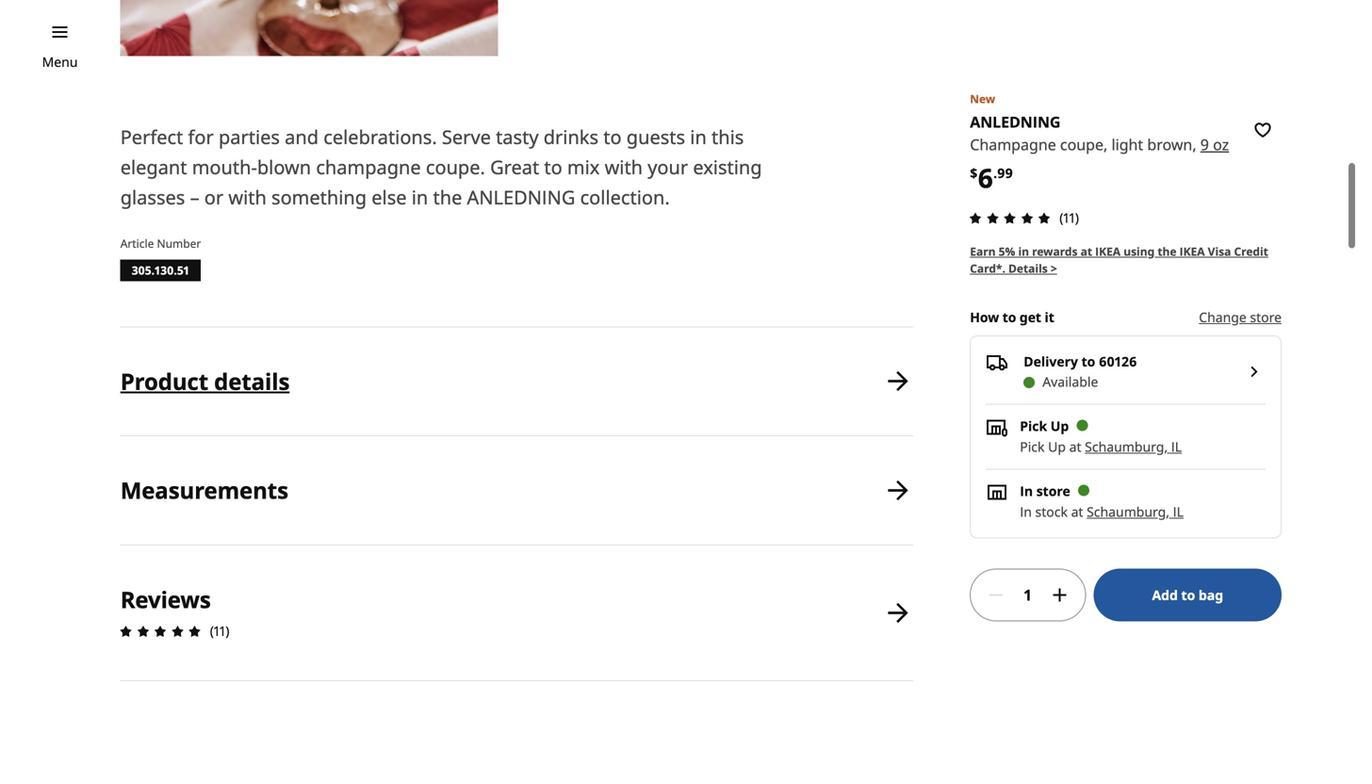 Task type: locate. For each thing, give the bounding box(es) containing it.
anledning
[[971, 112, 1061, 132], [467, 184, 576, 210]]

0 horizontal spatial (11)
[[210, 622, 230, 640]]

0 horizontal spatial in
[[412, 184, 428, 210]]

0 vertical spatial schaumburg, il button
[[1086, 438, 1183, 456]]

1 vertical spatial in
[[412, 184, 428, 210]]

elegant
[[120, 154, 187, 180]]

in inside earn 5% in rewards at ikea using the ikea visa credit card*. details >
[[1019, 244, 1030, 259]]

review: 4.9 out of 5 stars. total reviews: 11 image up the 5%
[[965, 207, 1056, 229]]

schaumburg, for in stock at
[[1087, 503, 1170, 521]]

mix
[[568, 154, 600, 180]]

to inside add to bag button
[[1182, 587, 1196, 605]]

in for in store
[[1021, 483, 1034, 500]]

2 vertical spatial in
[[1019, 244, 1030, 259]]

(11) inside list
[[210, 622, 230, 640]]

0 vertical spatial at
[[1081, 244, 1093, 259]]

0 vertical spatial in
[[1021, 483, 1034, 500]]

5%
[[999, 244, 1016, 259]]

credit
[[1235, 244, 1269, 259]]

(11) down reviews
[[210, 622, 230, 640]]

light
[[1112, 135, 1144, 155]]

99
[[998, 164, 1014, 182]]

60126
[[1100, 352, 1138, 370]]

new
[[971, 91, 996, 107]]

(11) up "rewards"
[[1060, 209, 1080, 227]]

1 vertical spatial store
[[1037, 483, 1071, 500]]

the inside perfect for parties and celebrations. serve tasty drinks to guests in this elegant mouth-blown champagne coupe. great to mix with your existing glasses – or with something else in the anledning collection.
[[433, 184, 462, 210]]

2 pick from the top
[[1021, 438, 1045, 456]]

1 vertical spatial schaumburg,
[[1087, 503, 1170, 521]]

0 vertical spatial up
[[1051, 418, 1070, 435]]

0 horizontal spatial store
[[1037, 483, 1071, 500]]

0 vertical spatial store
[[1251, 308, 1283, 326]]

collection.
[[581, 184, 670, 210]]

in store
[[1021, 483, 1071, 500]]

schaumburg,
[[1086, 438, 1169, 456], [1087, 503, 1170, 521]]

review: 4.9 out of 5 stars. total reviews: 11 image inside list
[[115, 620, 206, 643]]

ikea
[[1096, 244, 1121, 259], [1180, 244, 1206, 259]]

to left bag
[[1182, 587, 1196, 605]]

up down pick up
[[1049, 438, 1067, 456]]

at right "rewards"
[[1081, 244, 1093, 259]]

1 horizontal spatial review: 4.9 out of 5 stars. total reviews: 11 image
[[965, 207, 1056, 229]]

in left stock
[[1021, 503, 1032, 521]]

in
[[691, 124, 707, 150], [412, 184, 428, 210], [1019, 244, 1030, 259]]

1 vertical spatial review: 4.9 out of 5 stars. total reviews: 11 image
[[115, 620, 206, 643]]

review: 4.9 out of 5 stars. total reviews: 11 image down reviews
[[115, 620, 206, 643]]

store for change store
[[1251, 308, 1283, 326]]

0 vertical spatial in
[[691, 124, 707, 150]]

store
[[1251, 308, 1283, 326], [1037, 483, 1071, 500]]

change
[[1200, 308, 1247, 326]]

(11)
[[1060, 209, 1080, 227], [210, 622, 230, 640]]

1 vertical spatial anledning
[[467, 184, 576, 210]]

1 vertical spatial (11)
[[210, 622, 230, 640]]

store for in store
[[1037, 483, 1071, 500]]

great
[[490, 154, 540, 180]]

1 in from the top
[[1021, 483, 1034, 500]]

measurements button
[[120, 437, 914, 545]]

schaumburg, down 'pick up at schaumburg, il'
[[1087, 503, 1170, 521]]

add to bag button
[[1094, 569, 1283, 622]]

menu button
[[42, 52, 78, 73]]

9
[[1201, 135, 1210, 155]]

the down coupe.
[[433, 184, 462, 210]]

number
[[157, 236, 201, 251]]

pick down pick up
[[1021, 438, 1045, 456]]

up for pick up at schaumburg, il
[[1049, 438, 1067, 456]]

Quantity input value text field
[[1016, 569, 1042, 622]]

–
[[190, 184, 200, 210]]

0 horizontal spatial the
[[433, 184, 462, 210]]

1 vertical spatial at
[[1070, 438, 1082, 456]]

>
[[1051, 261, 1058, 276]]

existing
[[693, 154, 763, 180]]

1 horizontal spatial with
[[605, 154, 643, 180]]

reviews heading
[[120, 585, 211, 615]]

anledning down great
[[467, 184, 576, 210]]

pick up at schaumburg, il
[[1021, 438, 1183, 456]]

stock
[[1036, 503, 1068, 521]]

at for pick up
[[1070, 438, 1082, 456]]

to left get
[[1003, 308, 1017, 326]]

0 vertical spatial the
[[433, 184, 462, 210]]

0 vertical spatial il
[[1172, 438, 1183, 456]]

0 horizontal spatial ikea
[[1096, 244, 1121, 259]]

the
[[433, 184, 462, 210], [1158, 244, 1177, 259]]

perfect
[[120, 124, 183, 150]]

1 vertical spatial pick
[[1021, 438, 1045, 456]]

add to bag
[[1153, 587, 1224, 605]]

1 horizontal spatial ikea
[[1180, 244, 1206, 259]]

available
[[1043, 373, 1099, 391]]

2 in from the top
[[1021, 503, 1032, 521]]

schaumburg, il button for in stock at
[[1087, 503, 1184, 521]]

1 vertical spatial in
[[1021, 503, 1032, 521]]

to
[[604, 124, 622, 150], [545, 154, 563, 180], [1003, 308, 1017, 326], [1082, 352, 1096, 370], [1182, 587, 1196, 605]]

0 vertical spatial anledning
[[971, 112, 1061, 132]]

0 horizontal spatial anledning
[[467, 184, 576, 210]]

store right change
[[1251, 308, 1283, 326]]

il
[[1172, 438, 1183, 456], [1174, 503, 1184, 521]]

pick
[[1021, 418, 1048, 435], [1021, 438, 1045, 456]]

schaumburg, il button down 'pick up at schaumburg, il'
[[1087, 503, 1184, 521]]

reviews
[[120, 585, 211, 615]]

with
[[605, 154, 643, 180], [229, 184, 267, 210]]

perfect for parties and celebrations. serve tasty drinks to guests in this elegant mouth-blown champagne coupe. great to mix with your existing glasses – or with something else in the anledning collection.
[[120, 124, 763, 210]]

for
[[188, 124, 214, 150]]

to up available
[[1082, 352, 1096, 370]]

list
[[115, 327, 914, 682]]

1 vertical spatial il
[[1174, 503, 1184, 521]]

0 vertical spatial (11)
[[1060, 209, 1080, 227]]

coupe.
[[426, 154, 486, 180]]

in left this
[[691, 124, 707, 150]]

il for pick up at schaumburg, il
[[1172, 438, 1183, 456]]

in down pick up
[[1021, 483, 1034, 500]]

1 vertical spatial up
[[1049, 438, 1067, 456]]

in for in stock at schaumburg, il
[[1021, 503, 1032, 521]]

up down available
[[1051, 418, 1070, 435]]

menu
[[42, 53, 78, 71]]

to for add to bag
[[1182, 587, 1196, 605]]

1 vertical spatial schaumburg, il button
[[1087, 503, 1184, 521]]

at inside earn 5% in rewards at ikea using the ikea visa credit card*. details >
[[1081, 244, 1093, 259]]

bag
[[1199, 587, 1224, 605]]

schaumburg, il button
[[1086, 438, 1183, 456], [1087, 503, 1184, 521]]

pick down available
[[1021, 418, 1048, 435]]

at for in store
[[1072, 503, 1084, 521]]

to for delivery to 60126
[[1082, 352, 1096, 370]]

article number
[[120, 236, 201, 251]]

change store button
[[1200, 307, 1283, 328]]

1 horizontal spatial store
[[1251, 308, 1283, 326]]

ikea left using
[[1096, 244, 1121, 259]]

at up in store
[[1070, 438, 1082, 456]]

2 vertical spatial at
[[1072, 503, 1084, 521]]

0 horizontal spatial with
[[229, 184, 267, 210]]

anledning up 'champagne'
[[971, 112, 1061, 132]]

with right or at the left of the page
[[229, 184, 267, 210]]

with up collection. at the top left of page
[[605, 154, 643, 180]]

your
[[648, 154, 689, 180]]

0 vertical spatial pick
[[1021, 418, 1048, 435]]

schaumburg, il button up in stock at schaumburg, il
[[1086, 438, 1183, 456]]

review: 4.9 out of 5 stars. total reviews: 11 image
[[965, 207, 1056, 229], [115, 620, 206, 643]]

measurements
[[120, 475, 289, 506]]

ikea left visa
[[1180, 244, 1206, 259]]

add
[[1153, 587, 1179, 605]]

1 horizontal spatial (11)
[[1060, 209, 1080, 227]]

in
[[1021, 483, 1034, 500], [1021, 503, 1032, 521]]

else
[[372, 184, 407, 210]]

at
[[1081, 244, 1093, 259], [1070, 438, 1082, 456], [1072, 503, 1084, 521]]

2 horizontal spatial in
[[1019, 244, 1030, 259]]

rewards
[[1033, 244, 1078, 259]]

in right the 5%
[[1019, 244, 1030, 259]]

how
[[971, 308, 1000, 326]]

the inside earn 5% in rewards at ikea using the ikea visa credit card*. details >
[[1158, 244, 1177, 259]]

get
[[1020, 308, 1042, 326]]

1 ikea from the left
[[1096, 244, 1121, 259]]

anledning champagne coupe, light brown, 9 oz
[[971, 112, 1230, 155]]

1 vertical spatial the
[[1158, 244, 1177, 259]]

parties
[[219, 124, 280, 150]]

earn 5% in rewards at ikea using the ikea visa credit card*. details >
[[971, 244, 1269, 276]]

1 horizontal spatial anledning
[[971, 112, 1061, 132]]

.
[[994, 164, 998, 182]]

list containing product details
[[115, 327, 914, 682]]

1 vertical spatial with
[[229, 184, 267, 210]]

store inside button
[[1251, 308, 1283, 326]]

in right else
[[412, 184, 428, 210]]

schaumburg, il button for pick up at
[[1086, 438, 1183, 456]]

the right using
[[1158, 244, 1177, 259]]

schaumburg, up in stock at schaumburg, il
[[1086, 438, 1169, 456]]

store up stock
[[1037, 483, 1071, 500]]

0 vertical spatial review: 4.9 out of 5 stars. total reviews: 11 image
[[965, 207, 1056, 229]]

1 horizontal spatial the
[[1158, 244, 1177, 259]]

0 horizontal spatial review: 4.9 out of 5 stars. total reviews: 11 image
[[115, 620, 206, 643]]

0 vertical spatial schaumburg,
[[1086, 438, 1169, 456]]

(11) inside (11) button
[[1060, 209, 1080, 227]]

glasses
[[120, 184, 185, 210]]

blown
[[257, 154, 311, 180]]

0 vertical spatial with
[[605, 154, 643, 180]]

brown,
[[1148, 135, 1197, 155]]

at right stock
[[1072, 503, 1084, 521]]

up
[[1051, 418, 1070, 435], [1049, 438, 1067, 456]]

1 pick from the top
[[1021, 418, 1048, 435]]



Task type: describe. For each thing, give the bounding box(es) containing it.
il for in stock at schaumburg, il
[[1174, 503, 1184, 521]]

anledning inside anledning champagne coupe, light brown, 9 oz
[[971, 112, 1061, 132]]

$
[[971, 164, 978, 182]]

6
[[978, 160, 994, 196]]

up for pick up
[[1051, 418, 1070, 435]]

product details
[[120, 366, 290, 397]]

drinks
[[544, 124, 599, 150]]

pick for pick up at schaumburg, il
[[1021, 438, 1045, 456]]

305.130.51
[[132, 262, 189, 278]]

pick up
[[1021, 418, 1070, 435]]

to right 'drinks'
[[604, 124, 622, 150]]

to left mix
[[545, 154, 563, 180]]

and
[[285, 124, 319, 150]]

delivery to 60126
[[1024, 352, 1138, 370]]

2 ikea from the left
[[1180, 244, 1206, 259]]

delivery
[[1024, 352, 1079, 370]]

product
[[120, 366, 208, 397]]

using
[[1124, 244, 1155, 259]]

something
[[272, 184, 367, 210]]

9 oz button
[[1201, 133, 1230, 157]]

product details button
[[120, 327, 914, 436]]

measurements heading
[[120, 475, 289, 506]]

guests
[[627, 124, 686, 150]]

visa
[[1209, 244, 1232, 259]]

oz
[[1214, 135, 1230, 155]]

coupe,
[[1061, 135, 1108, 155]]

earn 5% in rewards at ikea using the ikea visa credit card*. details > button
[[971, 243, 1283, 277]]

$ 6 . 99
[[971, 160, 1014, 196]]

article
[[120, 236, 154, 251]]

this
[[712, 124, 744, 150]]

earn
[[971, 244, 996, 259]]

celebrations.
[[324, 124, 437, 150]]

in stock at schaumburg, il
[[1021, 503, 1184, 521]]

1 horizontal spatial in
[[691, 124, 707, 150]]

or
[[204, 184, 224, 210]]

mouth-
[[192, 154, 257, 180]]

review: 4.9 out of 5 stars. total reviews: 11 image inside (11) button
[[965, 207, 1056, 229]]

serve
[[442, 124, 491, 150]]

pick up at schaumburg, il group
[[1021, 438, 1183, 456]]

pick for pick up
[[1021, 418, 1048, 435]]

tasty
[[496, 124, 539, 150]]

schaumburg, for pick up at
[[1086, 438, 1169, 456]]

champagne
[[971, 135, 1057, 155]]

details
[[214, 366, 290, 397]]

anledning inside perfect for parties and celebrations. serve tasty drinks to guests in this elegant mouth-blown champagne coupe. great to mix with your existing glasses – or with something else in the anledning collection.
[[467, 184, 576, 210]]

details
[[1009, 261, 1048, 276]]

anledning champagne coupe, light brown, 9 oz image
[[120, 0, 498, 56]]

product details heading
[[120, 366, 290, 397]]

in stock at schaumburg, il group
[[1021, 503, 1184, 521]]

right image
[[1244, 361, 1266, 384]]

champagne
[[316, 154, 421, 180]]

to for how to get it
[[1003, 308, 1017, 326]]

card*.
[[971, 261, 1006, 276]]

(11) button
[[965, 207, 1080, 229]]

how to get it
[[971, 308, 1055, 326]]

change store
[[1200, 308, 1283, 326]]

it
[[1045, 308, 1055, 326]]



Task type: vqa. For each thing, say whether or not it's contained in the screenshot.
Review: 4.9 out of 5 stars. Total reviews: 11 image to the left's (11)
yes



